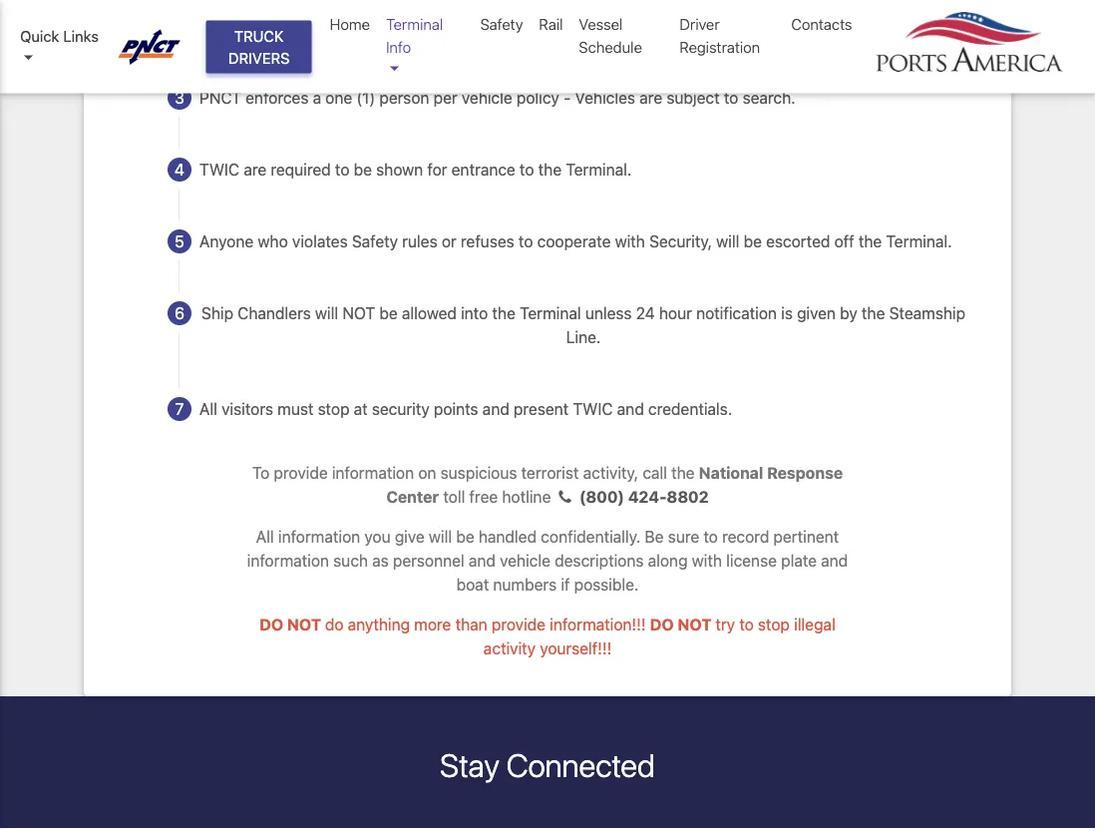 Task type: vqa. For each thing, say whether or not it's contained in the screenshot.
By
yes



Task type: describe. For each thing, give the bounding box(es) containing it.
pnct
[[200, 88, 242, 107]]

entrance
[[452, 160, 516, 179]]

insurance
[[707, 16, 778, 35]]

allowed
[[402, 304, 457, 323]]

0 vertical spatial vehicle
[[462, 88, 513, 107]]

home
[[330, 15, 370, 33]]

safety link
[[473, 5, 531, 43]]

1 horizontal spatial twic
[[573, 400, 613, 418]]

response
[[768, 463, 844, 482]]

person
[[380, 88, 430, 107]]

stay connected
[[440, 746, 656, 784]]

credentials.
[[649, 400, 733, 418]]

0 vertical spatial stop
[[318, 400, 350, 418]]

have
[[329, 16, 363, 35]]

than
[[456, 615, 488, 634]]

-
[[564, 88, 571, 107]]

1 horizontal spatial are
[[640, 88, 663, 107]]

1 vertical spatial safety
[[352, 232, 398, 251]]

rail link
[[531, 5, 571, 43]]

possible.
[[575, 575, 639, 594]]

the up 8802
[[672, 463, 695, 482]]

quick
[[20, 27, 59, 44]]

if
[[561, 575, 570, 594]]

2 vertical spatial information
[[247, 551, 329, 570]]

along
[[648, 551, 688, 570]]

the right by
[[862, 304, 886, 323]]

given
[[798, 304, 836, 323]]

24
[[636, 304, 655, 323]]

sure
[[668, 527, 700, 546]]

phone image
[[551, 489, 580, 505]]

links
[[63, 27, 99, 44]]

the right into
[[493, 304, 516, 323]]

cards.
[[782, 16, 830, 35]]

illegal
[[795, 615, 836, 634]]

to right refuses in the left of the page
[[519, 232, 533, 251]]

line.
[[567, 328, 601, 347]]

truckers
[[222, 16, 284, 35]]

you
[[365, 527, 391, 546]]

1 vertical spatial information
[[278, 527, 361, 546]]

424-
[[629, 487, 667, 506]]

be left 'escorted'
[[744, 232, 762, 251]]

is
[[782, 304, 793, 323]]

stay
[[440, 746, 500, 784]]

0 vertical spatial registration
[[585, 16, 672, 35]]

to right required
[[335, 160, 350, 179]]

cooperate
[[538, 232, 611, 251]]

search.
[[743, 88, 796, 107]]

try
[[716, 615, 736, 634]]

registration inside "link"
[[680, 38, 761, 55]]

will inside all information you give will be handled confidentially. be sure to record pertinent information such as personnel and vehicle descriptions along with license plate and boat numbers if possible.
[[429, 527, 452, 546]]

sea
[[404, 16, 432, 35]]

security
[[372, 400, 430, 418]]

confidentially.
[[541, 527, 641, 546]]

by
[[841, 304, 858, 323]]

enforces
[[246, 88, 309, 107]]

1 do from the left
[[260, 615, 284, 634]]

toll
[[444, 487, 465, 506]]

rules
[[402, 232, 438, 251]]

drivers
[[229, 49, 290, 67]]

connected
[[507, 746, 656, 784]]

0 vertical spatial with
[[615, 232, 646, 251]]

(1)
[[357, 88, 375, 107]]

escorted
[[767, 232, 831, 251]]

into
[[461, 304, 488, 323]]

be inside all information you give will be handled confidentially. be sure to record pertinent information such as personnel and vehicle descriptions along with license plate and boat numbers if possible.
[[456, 527, 475, 546]]

points
[[434, 400, 479, 418]]

the right off
[[859, 232, 883, 251]]

boat
[[457, 575, 489, 594]]

vessel schedule
[[579, 15, 643, 55]]

will inside ship chandlers will not be allowed into the terminal unless 24 hour notification is given by the steamship line.
[[315, 304, 338, 323]]

anyone
[[200, 232, 254, 251]]

hour
[[660, 304, 693, 323]]

and right points
[[483, 400, 510, 418]]

twic are required to be shown for entrance to the terminal.
[[200, 160, 632, 179]]

contacts
[[792, 15, 853, 33]]

a
[[313, 88, 321, 107]]

(800)
[[580, 487, 625, 506]]

to right "entrance"
[[520, 160, 535, 179]]

required
[[271, 160, 331, 179]]

quick links link
[[20, 24, 99, 69]]

personnel
[[393, 551, 465, 570]]

(800) 424-8802
[[580, 487, 709, 506]]

do not do anything more than provide information!!! do not
[[260, 615, 716, 634]]

with inside all information you give will be handled confidentially. be sure to record pertinent information such as personnel and vehicle descriptions along with license plate and boat numbers if possible.
[[692, 551, 723, 570]]

cards,
[[470, 16, 517, 35]]

unless
[[586, 304, 632, 323]]

vehicle inside all information you give will be handled confidentially. be sure to record pertinent information such as personnel and vehicle descriptions along with license plate and boat numbers if possible.
[[500, 551, 551, 570]]

security,
[[650, 232, 713, 251]]

6
[[175, 304, 185, 323]]

activity,
[[583, 463, 639, 482]]

all visitors must stop at security points and present twic and credentials.
[[200, 400, 733, 418]]

visitors
[[222, 400, 274, 418]]

to left search.
[[724, 88, 739, 107]]

vessel
[[579, 15, 623, 33]]

1 horizontal spatial terminal.
[[887, 232, 953, 251]]

terminal inside ship chandlers will not be allowed into the terminal unless 24 hour notification is given by the steamship line.
[[520, 304, 582, 323]]

be inside ship chandlers will not be allowed into the terminal unless 24 hour notification is given by the steamship line.
[[380, 304, 398, 323]]

at
[[354, 400, 368, 418]]

information!!!
[[550, 615, 646, 634]]

all for all information you give will be handled confidentially. be sure to record pertinent information such as personnel and vehicle descriptions along with license plate and boat numbers if possible.
[[256, 527, 274, 546]]

contacts link
[[784, 5, 861, 43]]

0 vertical spatial information
[[332, 463, 414, 482]]

and left insurance
[[676, 16, 703, 35]]

8802
[[667, 487, 709, 506]]



Task type: locate. For each thing, give the bounding box(es) containing it.
do left the try
[[650, 615, 674, 634]]

information left such
[[247, 551, 329, 570]]

more
[[414, 615, 452, 634]]

be down toll
[[456, 527, 475, 546]]

1 vertical spatial all
[[200, 400, 218, 418]]

0 horizontal spatial provide
[[274, 463, 328, 482]]

are left required
[[244, 160, 267, 179]]

to
[[252, 463, 270, 482]]

0 horizontal spatial stop
[[318, 400, 350, 418]]

0 horizontal spatial will
[[315, 304, 338, 323]]

0 vertical spatial terminal
[[386, 15, 444, 33]]

who
[[258, 232, 288, 251]]

0 horizontal spatial terminal
[[386, 15, 444, 33]]

with left security, on the top right of the page
[[615, 232, 646, 251]]

handled
[[479, 527, 537, 546]]

stop left at
[[318, 400, 350, 418]]

0 vertical spatial must
[[288, 16, 324, 35]]

2 vertical spatial all
[[256, 527, 274, 546]]

0 vertical spatial provide
[[274, 463, 328, 482]]

5
[[175, 232, 184, 251]]

(800) 424-8802 link
[[551, 487, 709, 506]]

0 horizontal spatial safety
[[352, 232, 398, 251]]

the right "entrance"
[[539, 160, 562, 179]]

the
[[539, 160, 562, 179], [859, 232, 883, 251], [493, 304, 516, 323], [862, 304, 886, 323], [672, 463, 695, 482]]

will up personnel on the left bottom of page
[[429, 527, 452, 546]]

schedule
[[579, 38, 643, 55]]

be left allowed
[[380, 304, 398, 323]]

twic
[[200, 160, 240, 179], [573, 400, 613, 418]]

terminal up the line. at right top
[[520, 304, 582, 323]]

registration up "schedule"
[[585, 16, 672, 35]]

give
[[395, 527, 425, 546]]

1 vertical spatial with
[[692, 551, 723, 570]]

safety left rail
[[481, 15, 523, 33]]

2 horizontal spatial will
[[717, 232, 740, 251]]

0 vertical spatial will
[[717, 232, 740, 251]]

must for visitors
[[278, 400, 314, 418]]

twic right present
[[573, 400, 613, 418]]

for
[[428, 160, 448, 179]]

to right sure
[[704, 527, 719, 546]]

twic right 4
[[200, 160, 240, 179]]

0 horizontal spatial are
[[244, 160, 267, 179]]

1 horizontal spatial safety
[[481, 15, 523, 33]]

all truckers must have valid sea link cards, license, registration and insurance cards.
[[200, 16, 830, 35]]

all information you give will be handled confidentially. be sure to record pertinent information such as personnel and vehicle descriptions along with license plate and boat numbers if possible.
[[247, 527, 849, 594]]

provide right to
[[274, 463, 328, 482]]

not inside ship chandlers will not be allowed into the terminal unless 24 hour notification is given by the steamship line.
[[343, 304, 376, 323]]

information
[[332, 463, 414, 482], [278, 527, 361, 546], [247, 551, 329, 570]]

1 horizontal spatial stop
[[759, 615, 790, 634]]

refuses
[[461, 232, 515, 251]]

0 horizontal spatial with
[[615, 232, 646, 251]]

driver registration link
[[672, 5, 784, 66]]

are left subject
[[640, 88, 663, 107]]

do left do
[[260, 615, 284, 634]]

1 horizontal spatial provide
[[492, 615, 546, 634]]

pnct enforces a one (1) person per vehicle policy - vehicles are subject to search.
[[200, 88, 796, 107]]

0 horizontal spatial not
[[287, 615, 321, 634]]

safety left rules
[[352, 232, 398, 251]]

safety
[[481, 15, 523, 33], [352, 232, 398, 251]]

2 vertical spatial will
[[429, 527, 452, 546]]

national response center
[[387, 463, 844, 506]]

must left have
[[288, 16, 324, 35]]

all right 7
[[200, 400, 218, 418]]

1 vertical spatial provide
[[492, 615, 546, 634]]

stop inside try to stop illegal activity yourself!!!
[[759, 615, 790, 634]]

stop left illegal
[[759, 615, 790, 634]]

vessel schedule link
[[571, 5, 672, 66]]

1 vertical spatial vehicle
[[500, 551, 551, 570]]

terminal up info
[[386, 15, 444, 33]]

4
[[175, 160, 185, 179]]

with down sure
[[692, 551, 723, 570]]

or
[[442, 232, 457, 251]]

hotline
[[502, 487, 551, 506]]

and left credentials.
[[618, 400, 645, 418]]

to right the try
[[740, 615, 754, 634]]

0 vertical spatial are
[[640, 88, 663, 107]]

1 horizontal spatial not
[[343, 304, 376, 323]]

information up such
[[278, 527, 361, 546]]

1 vertical spatial terminal.
[[887, 232, 953, 251]]

to provide information on suspicious terrorist activity, call the
[[252, 463, 699, 482]]

0 horizontal spatial do
[[260, 615, 284, 634]]

1 vertical spatial stop
[[759, 615, 790, 634]]

2 do from the left
[[650, 615, 674, 634]]

on
[[419, 463, 437, 482]]

must for truckers
[[288, 16, 324, 35]]

vehicle up numbers
[[500, 551, 551, 570]]

will right security, on the top right of the page
[[717, 232, 740, 251]]

shown
[[376, 160, 423, 179]]

1 horizontal spatial registration
[[680, 38, 761, 55]]

per
[[434, 88, 458, 107]]

terminal info link
[[378, 5, 473, 88]]

terrorist
[[522, 463, 579, 482]]

present
[[514, 400, 569, 418]]

not
[[343, 304, 376, 323], [287, 615, 321, 634], [678, 615, 712, 634]]

quick links
[[20, 27, 99, 44]]

and
[[676, 16, 703, 35], [483, 400, 510, 418], [618, 400, 645, 418], [469, 551, 496, 570], [822, 551, 849, 570]]

information up center
[[332, 463, 414, 482]]

0 vertical spatial safety
[[481, 15, 523, 33]]

1 vertical spatial will
[[315, 304, 338, 323]]

link
[[436, 16, 466, 35]]

be left the shown
[[354, 160, 372, 179]]

notification
[[697, 304, 778, 323]]

steamship
[[890, 304, 966, 323]]

1 horizontal spatial do
[[650, 615, 674, 634]]

driver
[[680, 15, 720, 33]]

0 horizontal spatial registration
[[585, 16, 672, 35]]

to inside all information you give will be handled confidentially. be sure to record pertinent information such as personnel and vehicle descriptions along with license plate and boat numbers if possible.
[[704, 527, 719, 546]]

valid
[[367, 16, 400, 35]]

do
[[260, 615, 284, 634], [650, 615, 674, 634]]

truck drivers
[[229, 27, 290, 67]]

to inside try to stop illegal activity yourself!!!
[[740, 615, 754, 634]]

not left the try
[[678, 615, 712, 634]]

with
[[615, 232, 646, 251], [692, 551, 723, 570]]

will right chandlers
[[315, 304, 338, 323]]

and up boat
[[469, 551, 496, 570]]

national
[[699, 463, 764, 482]]

and right the plate
[[822, 551, 849, 570]]

all right 2
[[200, 16, 218, 35]]

0 vertical spatial twic
[[200, 160, 240, 179]]

are
[[640, 88, 663, 107], [244, 160, 267, 179]]

0 horizontal spatial twic
[[200, 160, 240, 179]]

do
[[325, 615, 344, 634]]

1 vertical spatial terminal
[[520, 304, 582, 323]]

center
[[387, 487, 439, 506]]

0 vertical spatial all
[[200, 16, 218, 35]]

must right visitors
[[278, 400, 314, 418]]

all for all visitors must stop at security points and present twic and credentials.
[[200, 400, 218, 418]]

1 vertical spatial twic
[[573, 400, 613, 418]]

not left allowed
[[343, 304, 376, 323]]

2 horizontal spatial not
[[678, 615, 712, 634]]

subject
[[667, 88, 720, 107]]

all down to
[[256, 527, 274, 546]]

1 vertical spatial are
[[244, 160, 267, 179]]

provide
[[274, 463, 328, 482], [492, 615, 546, 634]]

all inside all information you give will be handled confidentially. be sure to record pertinent information such as personnel and vehicle descriptions along with license plate and boat numbers if possible.
[[256, 527, 274, 546]]

provide up activity on the left of the page
[[492, 615, 546, 634]]

ship chandlers will not be allowed into the terminal unless 24 hour notification is given by the steamship line.
[[202, 304, 966, 347]]

suspicious
[[441, 463, 517, 482]]

license,
[[521, 16, 581, 35]]

registration down driver
[[680, 38, 761, 55]]

all for all truckers must have valid sea link cards, license, registration and insurance cards.
[[200, 16, 218, 35]]

info
[[386, 38, 411, 55]]

terminal. up steamship
[[887, 232, 953, 251]]

such
[[334, 551, 368, 570]]

plate
[[782, 551, 818, 570]]

vehicle
[[462, 88, 513, 107], [500, 551, 551, 570]]

policy
[[517, 88, 560, 107]]

0 vertical spatial terminal.
[[566, 160, 632, 179]]

1 vertical spatial must
[[278, 400, 314, 418]]

one
[[326, 88, 353, 107]]

1 horizontal spatial with
[[692, 551, 723, 570]]

all
[[200, 16, 218, 35], [200, 400, 218, 418], [256, 527, 274, 546]]

be
[[354, 160, 372, 179], [744, 232, 762, 251], [380, 304, 398, 323], [456, 527, 475, 546]]

vehicles
[[575, 88, 636, 107]]

1 horizontal spatial will
[[429, 527, 452, 546]]

not left do
[[287, 615, 321, 634]]

vehicle right per
[[462, 88, 513, 107]]

terminal. down vehicles
[[566, 160, 632, 179]]

pertinent
[[774, 527, 840, 546]]

toll free hotline
[[439, 487, 551, 506]]

driver registration
[[680, 15, 761, 55]]

chandlers
[[238, 304, 311, 323]]

0 horizontal spatial terminal.
[[566, 160, 632, 179]]

record
[[723, 527, 770, 546]]

1 vertical spatial registration
[[680, 38, 761, 55]]

free
[[470, 487, 498, 506]]

anyone who violates safety rules or refuses to cooperate with security, will be escorted off the terminal.
[[200, 232, 953, 251]]

1 horizontal spatial terminal
[[520, 304, 582, 323]]

numbers
[[494, 575, 557, 594]]

2
[[175, 16, 184, 35]]

ship
[[202, 304, 234, 323]]



